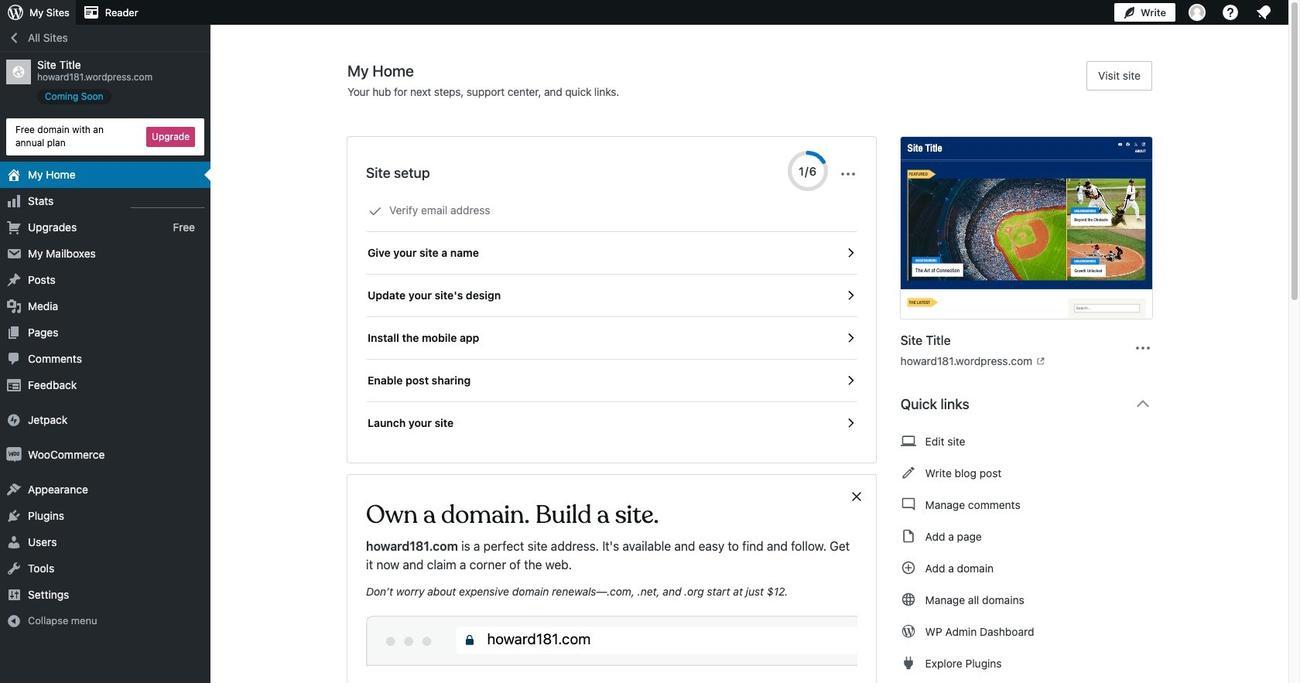 Task type: vqa. For each thing, say whether or not it's contained in the screenshot.
option in group
no



Task type: locate. For each thing, give the bounding box(es) containing it.
main content
[[348, 61, 1165, 684]]

launchpad checklist element
[[366, 190, 858, 444]]

0 vertical spatial img image
[[6, 412, 22, 428]]

insert_drive_file image
[[901, 527, 916, 546]]

img image
[[6, 412, 22, 428], [6, 447, 22, 463]]

task enabled image
[[844, 246, 858, 260], [844, 289, 858, 303], [844, 331, 858, 345], [844, 417, 858, 431]]

progress bar
[[788, 151, 828, 191]]

1 img image from the top
[[6, 412, 22, 428]]

laptop image
[[901, 432, 916, 451]]

edit image
[[901, 464, 916, 482]]

2 img image from the top
[[6, 447, 22, 463]]

highest hourly views 0 image
[[131, 198, 204, 208]]

task enabled image
[[844, 374, 858, 388]]

dismiss domain name promotion image
[[850, 488, 864, 506]]

help image
[[1222, 3, 1240, 22]]

3 task enabled image from the top
[[844, 331, 858, 345]]

manage your notifications image
[[1255, 3, 1274, 22]]

1 vertical spatial img image
[[6, 447, 22, 463]]

mode_comment image
[[901, 496, 916, 514]]

2 task enabled image from the top
[[844, 289, 858, 303]]



Task type: describe. For each thing, give the bounding box(es) containing it.
my profile image
[[1189, 4, 1206, 21]]

dismiss settings image
[[839, 165, 858, 184]]

4 task enabled image from the top
[[844, 417, 858, 431]]

1 task enabled image from the top
[[844, 246, 858, 260]]

more options for site site title image
[[1134, 339, 1153, 357]]



